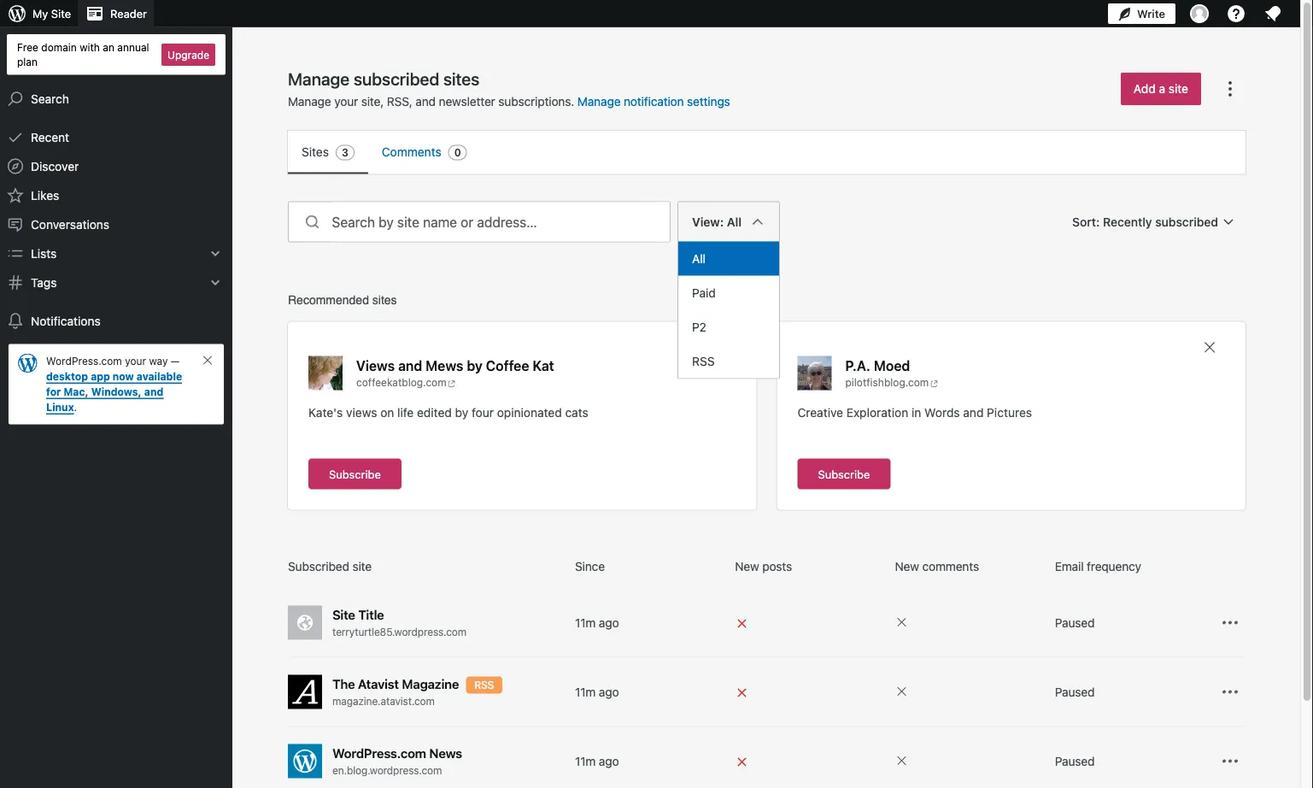 Task type: vqa. For each thing, say whether or not it's contained in the screenshot.
the bottom CELL
yes



Task type: describe. For each thing, give the bounding box(es) containing it.
way
[[149, 355, 168, 367]]

menu inside 'manage subscribed sites' main content
[[288, 131, 1246, 174]]

free
[[17, 41, 38, 53]]

paused inside the atavist magazine row
[[1055, 685, 1095, 699]]

coffee
[[486, 357, 529, 374]]

discover link
[[0, 152, 232, 181]]

paused cell for title
[[1055, 614, 1209, 631]]

rss,
[[387, 94, 413, 109]]

keyboard_arrow_down image for lists
[[207, 245, 224, 262]]

recommended
[[288, 293, 369, 306]]

manage subscribed sites main content
[[261, 68, 1273, 788]]

subscriptions.
[[499, 94, 575, 109]]

mews
[[426, 357, 464, 374]]

and inside manage subscribed sites manage your site, rss, and newsletter subscriptions. manage notification settings
[[416, 94, 436, 109]]

wordpress.com news row
[[288, 727, 1246, 788]]

sort: recently subscribed
[[1073, 215, 1219, 229]]

search
[[31, 92, 69, 106]]

mac,
[[64, 386, 89, 398]]

site title cell
[[288, 606, 568, 640]]

rss inside "link"
[[692, 354, 715, 368]]

magazine.atavist.com
[[332, 695, 435, 707]]

my
[[32, 7, 48, 20]]

sort:
[[1073, 215, 1100, 229]]

recently
[[1103, 215, 1153, 229]]

available
[[137, 371, 182, 383]]

site inside column header
[[353, 559, 372, 573]]

and right words on the right bottom of the page
[[964, 405, 984, 419]]

3
[[342, 147, 349, 159]]

recent link
[[0, 123, 232, 152]]

0 vertical spatial all
[[727, 215, 742, 229]]

notifications
[[31, 314, 101, 328]]

posts
[[763, 559, 792, 573]]

moed
[[874, 357, 911, 374]]

rss link
[[679, 344, 780, 378]]

annual
[[117, 41, 149, 53]]

p2 link
[[679, 310, 780, 344]]

coffeekatblog.com link
[[356, 375, 585, 390]]

en.blog.wordpress.com
[[332, 765, 442, 776]]

11m ago for title
[[575, 615, 619, 629]]

more image
[[1221, 79, 1241, 99]]

write link
[[1108, 0, 1176, 27]]

subscribe button for views
[[309, 459, 402, 489]]

p.a. moed link
[[846, 356, 911, 375]]

subscribe for p.a. moed
[[818, 468, 870, 480]]

views
[[356, 357, 395, 374]]

ago for title
[[599, 615, 619, 629]]

site inside button
[[1169, 82, 1189, 96]]

11m for title
[[575, 615, 596, 629]]

subscribed site column header
[[288, 558, 568, 575]]

more actions image for title
[[1220, 612, 1241, 633]]

news
[[429, 746, 462, 761]]

0
[[454, 147, 461, 159]]

frequency
[[1087, 559, 1142, 573]]

p.a. moed
[[846, 357, 911, 374]]

wordpress.com for your
[[46, 355, 122, 367]]

site title row
[[288, 588, 1246, 658]]

add a site button
[[1121, 73, 1202, 105]]

my site
[[32, 7, 71, 20]]

pilotfishblog.com link
[[846, 375, 941, 390]]

paused cell for news
[[1055, 753, 1209, 770]]

desktop
[[46, 371, 88, 383]]

dismiss this recommendation image
[[1202, 339, 1219, 356]]

notification settings
[[624, 94, 731, 109]]

add a site
[[1134, 82, 1189, 96]]

upgrade button
[[162, 43, 215, 66]]

reader link
[[78, 0, 154, 27]]

my site link
[[0, 0, 78, 27]]

the
[[332, 676, 355, 691]]

life
[[398, 405, 414, 419]]

your inside manage subscribed sites manage your site, rss, and newsletter subscriptions. manage notification settings
[[334, 94, 358, 109]]

the atavist magazine cell
[[288, 675, 568, 709]]

paused cell inside the atavist magazine row
[[1055, 683, 1209, 700]]

new comments
[[895, 559, 979, 573]]

paused for title
[[1055, 615, 1095, 629]]

subscribe for views and mews by coffee  kat
[[329, 468, 381, 480]]

wordpress.com news en.blog.wordpress.com
[[332, 746, 462, 776]]

sort: recently subscribed button
[[1066, 206, 1246, 237]]

manage subscribed sites manage your site, rss, and newsletter subscriptions. manage notification settings
[[288, 68, 731, 109]]

0 vertical spatial by
[[467, 357, 483, 374]]

email frequency column header
[[1055, 558, 1209, 575]]

search link
[[0, 84, 232, 113]]

wordpress.com news link
[[332, 744, 568, 763]]

reader
[[110, 7, 147, 20]]

write
[[1138, 7, 1166, 20]]

sites
[[372, 293, 397, 306]]

ago inside the atavist magazine row
[[599, 685, 619, 699]]

likes link
[[0, 181, 232, 210]]

an
[[103, 41, 114, 53]]

recommended sites
[[288, 293, 397, 306]]

keyboard_arrow_down image for tags
[[207, 274, 224, 291]]

11m ago inside the atavist magazine row
[[575, 685, 619, 699]]

subscribed
[[1156, 215, 1219, 229]]

11m ago for news
[[575, 754, 619, 768]]

domain
[[41, 41, 77, 53]]

all inside list box
[[692, 251, 706, 265]]

terryturtle85.wordpress.com link
[[332, 624, 568, 640]]

views
[[346, 405, 377, 419]]

lists link
[[0, 239, 232, 268]]

wordpress.com news image
[[288, 744, 322, 778]]

terryturtle85.wordpress.com
[[332, 626, 467, 638]]

and up coffeekatblog.com
[[398, 357, 422, 374]]

likes
[[31, 188, 59, 202]]

paid
[[692, 285, 716, 300]]

kate's views on life edited by four opinionated cats
[[309, 405, 589, 419]]

a
[[1159, 82, 1166, 96]]



Task type: locate. For each thing, give the bounding box(es) containing it.
2 vertical spatial more actions image
[[1220, 751, 1241, 771]]

windows,
[[91, 386, 142, 398]]

1 vertical spatial 11m ago
[[575, 685, 619, 699]]

11m ago inside 'site title' row
[[575, 615, 619, 629]]

1 vertical spatial all
[[692, 251, 706, 265]]

subscribed
[[288, 559, 349, 573]]

four
[[472, 405, 494, 419]]

0 vertical spatial rss
[[692, 354, 715, 368]]

cell up wordpress.com news row
[[735, 682, 888, 701]]

sites
[[302, 145, 329, 159]]

cell down new posts column header
[[735, 613, 888, 632]]

site right subscribed
[[353, 559, 372, 573]]

1 vertical spatial paused cell
[[1055, 683, 1209, 700]]

the atavist magazine
[[332, 676, 459, 691]]

table inside 'manage subscribed sites' main content
[[288, 558, 1246, 788]]

all link
[[679, 241, 780, 276]]

2 paused cell from the top
[[1055, 683, 1209, 700]]

2 subscribe button from the left
[[798, 459, 891, 489]]

2 vertical spatial 11m
[[575, 754, 596, 768]]

all right view:
[[727, 215, 742, 229]]

1 more information image from the top
[[895, 615, 909, 629]]

1 horizontal spatial all
[[727, 215, 742, 229]]

my profile image
[[1191, 4, 1209, 23]]

1 11m from the top
[[575, 615, 596, 629]]

0 vertical spatial ago
[[599, 615, 619, 629]]

all up paid
[[692, 251, 706, 265]]

2 vertical spatial paused
[[1055, 754, 1095, 768]]

tags link
[[0, 268, 232, 297]]

11m for news
[[575, 754, 596, 768]]

linux
[[46, 401, 74, 413]]

comments
[[923, 559, 979, 573]]

more information image
[[895, 754, 909, 768]]

conversations link
[[0, 210, 232, 239]]

site left title
[[332, 607, 355, 622]]

and
[[416, 94, 436, 109], [398, 357, 422, 374], [144, 386, 163, 398], [964, 405, 984, 419]]

1 new from the left
[[735, 559, 759, 573]]

2 paused from the top
[[1055, 685, 1095, 699]]

paused cell inside wordpress.com news row
[[1055, 753, 1209, 770]]

paused for news
[[1055, 754, 1095, 768]]

edited
[[417, 405, 452, 419]]

2 vertical spatial 11m ago
[[575, 754, 619, 768]]

wordpress.com
[[46, 355, 122, 367], [332, 746, 426, 761]]

1 vertical spatial site
[[332, 607, 355, 622]]

cell for title
[[735, 613, 888, 632]]

upgrade
[[168, 49, 209, 61]]

1 horizontal spatial rss
[[692, 354, 715, 368]]

rss inside the atavist magazine cell
[[475, 679, 494, 691]]

3 cell from the top
[[735, 752, 888, 771]]

0 horizontal spatial wordpress.com
[[46, 355, 122, 367]]

site
[[1169, 82, 1189, 96], [353, 559, 372, 573]]

2 subscribe from the left
[[818, 468, 870, 480]]

rss down p2
[[692, 354, 715, 368]]

by up coffeekatblog.com link
[[467, 357, 483, 374]]

None search field
[[288, 201, 671, 242]]

11m
[[575, 615, 596, 629], [575, 685, 596, 699], [575, 754, 596, 768]]

3 11m ago from the top
[[575, 754, 619, 768]]

lists
[[31, 246, 57, 260]]

new left posts on the bottom right of page
[[735, 559, 759, 573]]

your up now
[[125, 355, 146, 367]]

site title link
[[332, 606, 568, 624]]

plan
[[17, 55, 38, 67]]

subscribe down creative
[[818, 468, 870, 480]]

2 11m from the top
[[575, 685, 596, 699]]

1 horizontal spatial wordpress.com
[[332, 746, 426, 761]]

p2
[[692, 320, 707, 334]]

none search field inside 'manage subscribed sites' main content
[[288, 201, 671, 242]]

1 vertical spatial your
[[125, 355, 146, 367]]

add
[[1134, 82, 1156, 96]]

1 vertical spatial site
[[353, 559, 372, 573]]

menu containing sites
[[288, 131, 1246, 174]]

1 cell from the top
[[735, 613, 888, 632]]

exploration
[[847, 405, 909, 419]]

site inside site title terryturtle85.wordpress.com
[[332, 607, 355, 622]]

11m ago inside wordpress.com news row
[[575, 754, 619, 768]]

1 horizontal spatial site
[[1169, 82, 1189, 96]]

1 horizontal spatial site
[[332, 607, 355, 622]]

1 vertical spatial keyboard_arrow_down image
[[207, 274, 224, 291]]

0 vertical spatial wordpress.com
[[46, 355, 122, 367]]

subscribe button down creative
[[798, 459, 891, 489]]

dismiss image
[[201, 353, 215, 367]]

1 vertical spatial cell
[[735, 682, 888, 701]]

11m inside wordpress.com news row
[[575, 754, 596, 768]]

11m ago
[[575, 615, 619, 629], [575, 685, 619, 699], [575, 754, 619, 768]]

title
[[358, 607, 384, 622]]

paused cell inside 'site title' row
[[1055, 614, 1209, 631]]

site right 'a'
[[1169, 82, 1189, 96]]

the atavist magazine row
[[288, 658, 1246, 727]]

subscribe down views
[[329, 468, 381, 480]]

0 horizontal spatial all
[[692, 251, 706, 265]]

for
[[46, 386, 61, 398]]

.
[[74, 401, 77, 413]]

subscribed site
[[288, 559, 372, 573]]

views and mews by coffee  kat link
[[356, 356, 554, 375]]

by left four
[[455, 405, 469, 419]]

rss up magazine.atavist.com link
[[475, 679, 494, 691]]

paused inside 'site title' row
[[1055, 615, 1095, 629]]

0 horizontal spatial your
[[125, 355, 146, 367]]

paid link
[[679, 276, 780, 310]]

paused cell
[[1055, 614, 1209, 631], [1055, 683, 1209, 700], [1055, 753, 1209, 770]]

wordpress.com for news
[[332, 746, 426, 761]]

1 paused from the top
[[1055, 615, 1095, 629]]

paused
[[1055, 615, 1095, 629], [1055, 685, 1095, 699], [1055, 754, 1095, 768]]

site,
[[361, 94, 384, 109]]

ago for news
[[599, 754, 619, 768]]

kat
[[533, 357, 554, 374]]

more information image inside 'site title' row
[[895, 615, 909, 629]]

0 vertical spatial site
[[1169, 82, 1189, 96]]

view:
[[692, 215, 724, 229]]

the atavist magazine image
[[288, 675, 322, 709]]

1 subscribe button from the left
[[309, 459, 402, 489]]

cats
[[565, 405, 589, 419]]

cell for news
[[735, 752, 888, 771]]

0 horizontal spatial site
[[353, 559, 372, 573]]

0 vertical spatial cell
[[735, 613, 888, 632]]

more actions image for news
[[1220, 751, 1241, 771]]

site right my
[[51, 7, 71, 20]]

and down subscribed sites
[[416, 94, 436, 109]]

ago inside 'site title' row
[[599, 615, 619, 629]]

notifications link
[[0, 306, 232, 336]]

wordpress.com inside wordpress.com news en.blog.wordpress.com
[[332, 746, 426, 761]]

rss
[[692, 354, 715, 368], [475, 679, 494, 691]]

0 vertical spatial paused
[[1055, 615, 1095, 629]]

2 new from the left
[[895, 559, 920, 573]]

1 horizontal spatial subscribe
[[818, 468, 870, 480]]

1 11m ago from the top
[[575, 615, 619, 629]]

more information image down new comments
[[895, 615, 909, 629]]

3 more actions image from the top
[[1220, 751, 1241, 771]]

more information image up more information icon
[[895, 685, 909, 698]]

—
[[171, 355, 180, 367]]

cell down the atavist magazine row
[[735, 752, 888, 771]]

1 subscribe from the left
[[329, 468, 381, 480]]

more information image for the atavist magazine
[[895, 685, 909, 698]]

paused inside wordpress.com news row
[[1055, 754, 1095, 768]]

keyboard_arrow_down image
[[207, 245, 224, 262], [207, 274, 224, 291]]

subscribe button down views
[[309, 459, 402, 489]]

0 horizontal spatial new
[[735, 559, 759, 573]]

your inside wordpress.com your way — desktop app now available for mac, windows, and linux
[[125, 355, 146, 367]]

0 horizontal spatial rss
[[475, 679, 494, 691]]

creative exploration in words and pictures
[[798, 405, 1032, 419]]

0 vertical spatial keyboard_arrow_down image
[[207, 245, 224, 262]]

2 vertical spatial paused cell
[[1055, 753, 1209, 770]]

magazine.atavist.com link
[[332, 694, 568, 709]]

subscribe
[[329, 468, 381, 480], [818, 468, 870, 480]]

2 cell from the top
[[735, 682, 888, 701]]

1 vertical spatial 11m
[[575, 685, 596, 699]]

more actions image
[[1220, 612, 1241, 633], [1220, 682, 1241, 702], [1220, 751, 1241, 771]]

0 vertical spatial site
[[51, 7, 71, 20]]

Search search field
[[332, 202, 670, 241]]

wordpress.com up 'app' at the top left of page
[[46, 355, 122, 367]]

subscribe button for p.a.
[[798, 459, 891, 489]]

since column header
[[575, 558, 728, 575]]

1 vertical spatial more actions image
[[1220, 682, 1241, 702]]

new for new comments
[[895, 559, 920, 573]]

en.blog.wordpress.com link
[[332, 763, 568, 778]]

with
[[80, 41, 100, 53]]

since
[[575, 559, 605, 573]]

comments
[[382, 145, 442, 159]]

magazine
[[402, 676, 459, 691]]

keyboard_arrow_down image inside tags "link"
[[207, 274, 224, 291]]

3 paused cell from the top
[[1055, 753, 1209, 770]]

11m inside the atavist magazine row
[[575, 685, 596, 699]]

1 vertical spatial wordpress.com
[[332, 746, 426, 761]]

pilotfishblog.com
[[846, 376, 929, 388]]

manage notification settings link
[[578, 94, 731, 109]]

2 vertical spatial cell
[[735, 752, 888, 771]]

1 vertical spatial paused
[[1055, 685, 1095, 699]]

0 vertical spatial 11m ago
[[575, 615, 619, 629]]

0 vertical spatial more information image
[[895, 615, 909, 629]]

wordpress.com news cell
[[288, 744, 568, 778]]

your
[[334, 94, 358, 109], [125, 355, 146, 367]]

now
[[113, 371, 134, 383]]

more actions image inside wordpress.com news row
[[1220, 751, 1241, 771]]

new for new posts
[[735, 559, 759, 573]]

keyboard_arrow_down image inside lists link
[[207, 245, 224, 262]]

1 more actions image from the top
[[1220, 612, 1241, 633]]

row
[[288, 558, 1246, 588]]

ago
[[599, 615, 619, 629], [599, 685, 619, 699], [599, 754, 619, 768]]

2 vertical spatial ago
[[599, 754, 619, 768]]

2 keyboard_arrow_down image from the top
[[207, 274, 224, 291]]

2 11m ago from the top
[[575, 685, 619, 699]]

your left site,
[[334, 94, 358, 109]]

wordpress.com up en.blog.wordpress.com at left
[[332, 746, 426, 761]]

email
[[1055, 559, 1084, 573]]

0 vertical spatial 11m
[[575, 615, 596, 629]]

0 vertical spatial paused cell
[[1055, 614, 1209, 631]]

3 11m from the top
[[575, 754, 596, 768]]

1 vertical spatial more information image
[[895, 685, 909, 698]]

on
[[381, 405, 394, 419]]

0 vertical spatial your
[[334, 94, 358, 109]]

atavist
[[358, 676, 399, 691]]

0 horizontal spatial site
[[51, 7, 71, 20]]

ago inside wordpress.com news row
[[599, 754, 619, 768]]

more actions image inside the atavist magazine row
[[1220, 682, 1241, 702]]

cell
[[735, 613, 888, 632], [735, 682, 888, 701], [735, 752, 888, 771]]

1 paused cell from the top
[[1055, 614, 1209, 631]]

0 horizontal spatial subscribe button
[[309, 459, 402, 489]]

creative
[[798, 405, 844, 419]]

p.a.
[[846, 357, 871, 374]]

manage your notifications image
[[1263, 3, 1284, 24]]

1 vertical spatial by
[[455, 405, 469, 419]]

menu
[[288, 131, 1246, 174]]

app
[[91, 371, 110, 383]]

and down available
[[144, 386, 163, 398]]

table containing site title
[[288, 558, 1246, 788]]

and inside wordpress.com your way — desktop app now available for mac, windows, and linux
[[144, 386, 163, 398]]

more actions image inside 'site title' row
[[1220, 612, 1241, 633]]

3 paused from the top
[[1055, 754, 1095, 768]]

view: all list box
[[678, 241, 780, 379]]

1 vertical spatial ago
[[599, 685, 619, 699]]

new posts column header
[[735, 558, 888, 575]]

help image
[[1226, 3, 1247, 24]]

subscribe button
[[309, 459, 402, 489], [798, 459, 891, 489]]

1 ago from the top
[[599, 615, 619, 629]]

free domain with an annual plan
[[17, 41, 149, 67]]

words
[[925, 405, 960, 419]]

0 vertical spatial more actions image
[[1220, 612, 1241, 633]]

0 horizontal spatial subscribe
[[329, 468, 381, 480]]

recent
[[31, 130, 69, 144]]

wordpress.com your way — desktop app now available for mac, windows, and linux
[[46, 355, 182, 413]]

11m inside 'site title' row
[[575, 615, 596, 629]]

1 horizontal spatial new
[[895, 559, 920, 573]]

opinionated
[[497, 405, 562, 419]]

subscribed sites
[[354, 68, 480, 88]]

1 keyboard_arrow_down image from the top
[[207, 245, 224, 262]]

site title terryturtle85.wordpress.com
[[332, 607, 467, 638]]

tags
[[31, 275, 57, 289]]

1 horizontal spatial subscribe button
[[798, 459, 891, 489]]

1 horizontal spatial your
[[334, 94, 358, 109]]

table
[[288, 558, 1246, 788]]

new left 'comments'
[[895, 559, 920, 573]]

conversations
[[31, 217, 109, 231]]

email frequency
[[1055, 559, 1142, 573]]

new comments column header
[[895, 558, 1048, 575]]

1 vertical spatial rss
[[475, 679, 494, 691]]

view: all
[[692, 215, 742, 229]]

kate's
[[309, 405, 343, 419]]

more information image
[[895, 615, 909, 629], [895, 685, 909, 698]]

wordpress.com inside wordpress.com your way — desktop app now available for mac, windows, and linux
[[46, 355, 122, 367]]

all
[[727, 215, 742, 229], [692, 251, 706, 265]]

2 more information image from the top
[[895, 685, 909, 698]]

newsletter
[[439, 94, 495, 109]]

row containing subscribed site
[[288, 558, 1246, 588]]

time image
[[1305, 66, 1314, 81]]

2 ago from the top
[[599, 685, 619, 699]]

more information image for site title
[[895, 615, 909, 629]]

2 more actions image from the top
[[1220, 682, 1241, 702]]

3 ago from the top
[[599, 754, 619, 768]]



